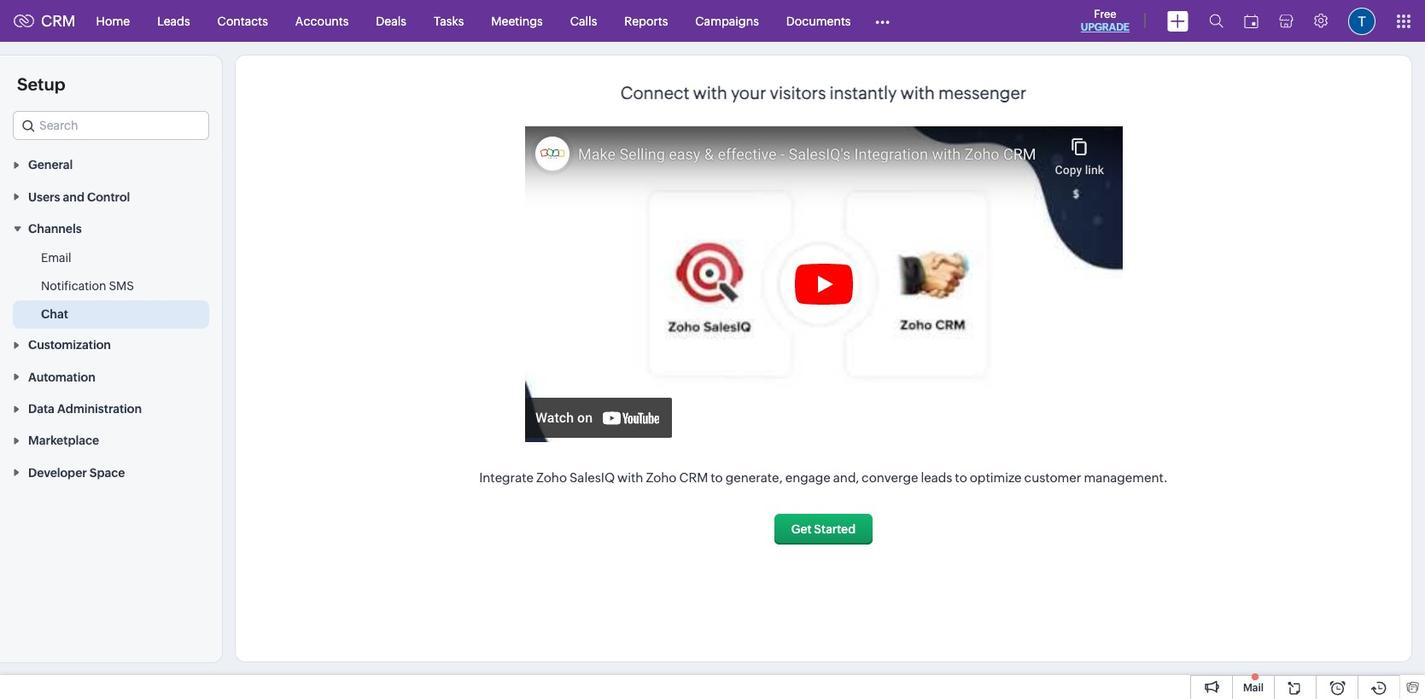 Task type: locate. For each thing, give the bounding box(es) containing it.
2 to from the left
[[955, 471, 968, 485]]

zoho right salesiq
[[646, 471, 677, 485]]

home link
[[83, 0, 144, 41]]

and
[[63, 190, 85, 204]]

channels button
[[0, 212, 222, 244]]

to
[[711, 471, 723, 485], [955, 471, 968, 485]]

crm left the generate,
[[679, 471, 708, 485]]

zoho
[[536, 471, 567, 485], [646, 471, 677, 485]]

get
[[792, 523, 812, 536]]

generate,
[[726, 471, 783, 485]]

chat link
[[41, 306, 68, 323]]

2 horizontal spatial with
[[901, 83, 935, 102]]

upgrade
[[1081, 21, 1130, 33]]

messenger
[[939, 83, 1027, 102]]

integrate zoho salesiq with zoho crm to generate, engage and, converge leads to optimize customer management.
[[479, 471, 1168, 485]]

campaigns link
[[682, 0, 773, 41]]

search element
[[1199, 0, 1234, 42]]

1 horizontal spatial zoho
[[646, 471, 677, 485]]

search image
[[1209, 14, 1224, 28]]

get started
[[792, 523, 856, 536]]

campaigns
[[696, 14, 759, 28]]

accounts
[[295, 14, 349, 28]]

meetings link
[[478, 0, 557, 41]]

documents
[[787, 14, 851, 28]]

with left your
[[693, 83, 728, 102]]

reports
[[625, 14, 668, 28]]

mail
[[1244, 682, 1264, 694]]

with right salesiq
[[618, 471, 643, 485]]

started
[[814, 523, 856, 536]]

1 horizontal spatial to
[[955, 471, 968, 485]]

optimize
[[970, 471, 1022, 485]]

connect with your visitors instantly with messenger
[[621, 83, 1027, 102]]

converge
[[862, 471, 919, 485]]

instantly
[[830, 83, 897, 102]]

users and control button
[[0, 181, 222, 212]]

leads
[[921, 471, 953, 485]]

zoho left salesiq
[[536, 471, 567, 485]]

profile image
[[1349, 7, 1376, 35]]

tasks link
[[420, 0, 478, 41]]

with
[[693, 83, 728, 102], [901, 83, 935, 102], [618, 471, 643, 485]]

Other Modules field
[[865, 7, 902, 35]]

contacts link
[[204, 0, 282, 41]]

0 horizontal spatial zoho
[[536, 471, 567, 485]]

marketplace button
[[0, 425, 222, 456]]

1 zoho from the left
[[536, 471, 567, 485]]

calls
[[570, 14, 597, 28]]

Search text field
[[14, 112, 208, 139]]

0 vertical spatial crm
[[41, 12, 76, 30]]

space
[[90, 466, 125, 480]]

crm
[[41, 12, 76, 30], [679, 471, 708, 485]]

and,
[[833, 471, 859, 485]]

2 zoho from the left
[[646, 471, 677, 485]]

engage
[[786, 471, 831, 485]]

crm left 'home' at the left top of page
[[41, 12, 76, 30]]

None field
[[13, 111, 209, 140]]

documents link
[[773, 0, 865, 41]]

1 horizontal spatial crm
[[679, 471, 708, 485]]

0 horizontal spatial to
[[711, 471, 723, 485]]

free
[[1094, 8, 1117, 20]]

salesiq
[[570, 471, 615, 485]]

to left the generate,
[[711, 471, 723, 485]]

to right leads
[[955, 471, 968, 485]]

developer space
[[28, 466, 125, 480]]

profile element
[[1338, 0, 1386, 41]]

data administration button
[[0, 393, 222, 425]]

with right instantly
[[901, 83, 935, 102]]

customization
[[28, 339, 111, 352]]

crm link
[[14, 12, 76, 30]]

get started button
[[775, 514, 873, 545]]

notification sms
[[41, 279, 134, 293]]

customization button
[[0, 329, 222, 361]]

users
[[28, 190, 60, 204]]

deals link
[[362, 0, 420, 41]]

deals
[[376, 14, 407, 28]]

channels
[[28, 222, 82, 236]]

0 horizontal spatial crm
[[41, 12, 76, 30]]

email link
[[41, 249, 71, 267]]



Task type: describe. For each thing, give the bounding box(es) containing it.
accounts link
[[282, 0, 362, 41]]

leads link
[[144, 0, 204, 41]]

tasks
[[434, 14, 464, 28]]

developer
[[28, 466, 87, 480]]

integrate
[[479, 471, 534, 485]]

data administration
[[28, 402, 142, 416]]

visitors
[[770, 83, 826, 102]]

setup
[[17, 74, 65, 94]]

automation
[[28, 370, 95, 384]]

data
[[28, 402, 55, 416]]

administration
[[57, 402, 142, 416]]

contacts
[[217, 14, 268, 28]]

calls link
[[557, 0, 611, 41]]

control
[[87, 190, 130, 204]]

general button
[[0, 149, 222, 181]]

developer space button
[[0, 456, 222, 488]]

reports link
[[611, 0, 682, 41]]

email
[[41, 251, 71, 265]]

notification sms link
[[41, 278, 134, 295]]

free upgrade
[[1081, 8, 1130, 33]]

marketplace
[[28, 434, 99, 448]]

users and control
[[28, 190, 130, 204]]

general
[[28, 158, 73, 172]]

your
[[731, 83, 767, 102]]

customer
[[1025, 471, 1082, 485]]

automation button
[[0, 361, 222, 393]]

1 to from the left
[[711, 471, 723, 485]]

leads
[[157, 14, 190, 28]]

1 horizontal spatial with
[[693, 83, 728, 102]]

home
[[96, 14, 130, 28]]

meetings
[[491, 14, 543, 28]]

create menu image
[[1168, 11, 1189, 31]]

notification
[[41, 279, 106, 293]]

1 vertical spatial crm
[[679, 471, 708, 485]]

connect
[[621, 83, 690, 102]]

sms
[[109, 279, 134, 293]]

calendar image
[[1245, 14, 1259, 28]]

chat
[[41, 308, 68, 321]]

create menu element
[[1157, 0, 1199, 41]]

0 horizontal spatial with
[[618, 471, 643, 485]]

channels region
[[0, 244, 222, 329]]

management.
[[1084, 471, 1168, 485]]



Task type: vqa. For each thing, say whether or not it's contained in the screenshot.
2nd Zoho from the right
yes



